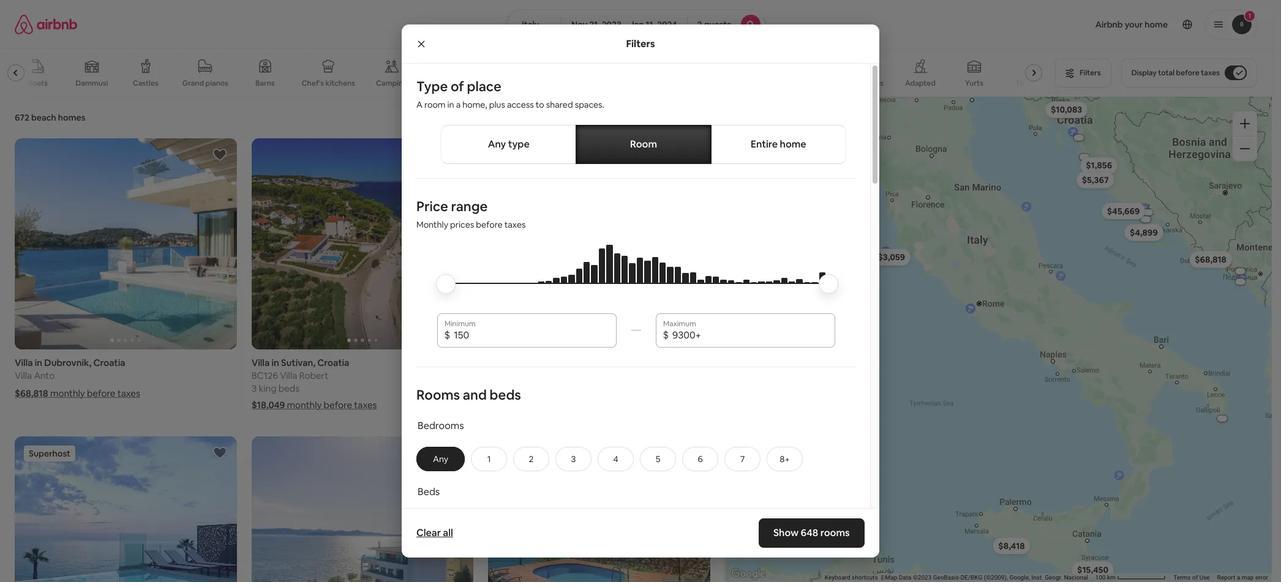 Task type: describe. For each thing, give the bounding box(es) containing it.
7 button
[[725, 447, 761, 472]]

home,
[[463, 99, 487, 110]]

plus
[[489, 99, 505, 110]]

$5,367 button
[[1076, 171, 1114, 188]]

add to wishlist: villa in dubrovnik, croatia image
[[212, 148, 227, 162]]

before inside "villa in dubrovnik, croatia villa anto $68,818 monthly before taxes"
[[87, 387, 115, 399]]

a
[[417, 99, 423, 110]]

©2023
[[913, 575, 932, 581]]

rooms
[[417, 386, 460, 404]]

taxes inside "villa in dubrovnik, croatia villa anto $68,818 monthly before taxes"
[[117, 387, 140, 399]]

2 for 2 guests
[[697, 19, 702, 30]]

bc126
[[252, 370, 278, 381]]

croatia for dubrovnik,
[[93, 357, 125, 368]]

beach
[[31, 112, 56, 123]]

add to wishlist: villa in bibinje, croatia image
[[449, 446, 464, 460]]

map data ©2023 geobasis-de/bkg (©2009), google, inst. geogr. nacional
[[886, 575, 1088, 581]]

rooms and beds
[[417, 386, 521, 404]]

100
[[1096, 575, 1106, 581]]

$ text field
[[673, 329, 828, 342]]

entire home
[[751, 138, 807, 151]]

all
[[443, 527, 453, 540]]

croatia for sutivan,
[[317, 357, 349, 369]]

$15,450 inside button
[[1077, 564, 1109, 575]]

entire home button
[[711, 125, 847, 164]]

map
[[1242, 575, 1254, 581]]

map
[[886, 575, 898, 581]]

camping
[[376, 78, 408, 88]]

bedrooms
[[418, 420, 464, 432]]

2 guests
[[697, 19, 731, 30]]

6 button
[[682, 447, 719, 472]]

672 beach homes
[[15, 112, 85, 123]]

clear all button
[[410, 521, 459, 546]]

2024
[[657, 19, 677, 30]]

home
[[780, 138, 807, 151]]

in for villa in sutivan, croatia bc126 villa robert 3 king beds $18,049 monthly before taxes
[[272, 357, 279, 369]]

$45,669
[[1107, 205, 1140, 216]]

beds
[[418, 486, 440, 499]]

$ for $ text box in the left bottom of the page
[[444, 329, 450, 342]]

keyboard shortcuts
[[825, 575, 878, 581]]

taxes inside villa in sutivan, croatia bc126 villa robert 3 king beds $18,049 monthly before taxes
[[354, 399, 377, 411]]

towers
[[1016, 78, 1041, 88]]

chef's kitchens
[[302, 78, 355, 88]]

$1,856 button
[[1080, 157, 1118, 174]]

grand
[[182, 78, 204, 88]]

access
[[507, 99, 534, 110]]

most stays cost more than $2,325 per night. image
[[447, 245, 825, 318]]

any type
[[488, 138, 530, 151]]

4 for 4 beds $15,450
[[488, 383, 494, 394]]

place
[[467, 78, 502, 95]]

in inside the type of place a room in a home, plus access to shared spaces.
[[447, 99, 454, 110]]

terms
[[1174, 575, 1191, 581]]

treehouses
[[844, 78, 884, 88]]

(©2009),
[[984, 575, 1008, 581]]

11,
[[646, 19, 656, 30]]

nacional
[[1064, 575, 1088, 581]]

italy button
[[507, 10, 562, 39]]

show
[[774, 527, 799, 540]]

6
[[698, 454, 703, 465]]

room button
[[576, 125, 712, 164]]

4 beds $15,450
[[488, 383, 521, 411]]

2023
[[602, 19, 622, 30]]

show 648 rooms
[[774, 527, 850, 540]]

group containing boats
[[0, 49, 1048, 97]]

villa in syracuse area, sicily, italy
[[488, 357, 628, 369]]

a inside the type of place a room in a home, plus access to shared spaces.
[[456, 99, 461, 110]]

before inside villa in sutivan, croatia bc126 villa robert 3 king beds $18,049 monthly before taxes
[[324, 399, 352, 411]]

$68,818 inside $68,818 button
[[1195, 254, 1227, 265]]

monthly inside "villa in dubrovnik, croatia villa anto $68,818 monthly before taxes"
[[50, 387, 85, 399]]

$5,367
[[1082, 174, 1109, 185]]

type
[[508, 138, 530, 151]]

villa in sutivan, croatia bc126 villa robert 3 king beds $18,049 monthly before taxes
[[252, 357, 377, 411]]

filters dialog
[[402, 25, 880, 583]]

1 vertical spatial italy
[[609, 357, 628, 369]]

100 km button
[[1092, 574, 1170, 583]]

8+ element
[[780, 454, 790, 465]]

error
[[1256, 575, 1269, 581]]

5 button
[[640, 447, 676, 472]]

zoom in image
[[1240, 119, 1250, 129]]

mansions
[[430, 78, 462, 88]]

1 button
[[471, 447, 507, 472]]

beds inside filters dialog
[[490, 386, 521, 404]]

clear all
[[417, 527, 453, 540]]

$45,669 button
[[1102, 202, 1145, 219]]

type
[[417, 78, 448, 95]]

add to wishlist: villa in syracuse area, sicily, italy image
[[686, 148, 701, 162]]

display total before taxes
[[1132, 68, 1220, 78]]

syracuse
[[518, 357, 557, 369]]

in for villa in dubrovnik, croatia villa anto $68,818 monthly before taxes
[[35, 357, 42, 368]]

8+
[[780, 454, 790, 465]]

3 inside villa in sutivan, croatia bc126 villa robert 3 king beds $18,049 monthly before taxes
[[252, 383, 257, 394]]

2 button
[[513, 447, 550, 472]]

filters
[[626, 37, 655, 50]]

terms of use
[[1174, 575, 1210, 581]]

any button
[[417, 447, 465, 472]]

display
[[1132, 68, 1157, 78]]

nov 21, 2023 – jan 11, 2024 button
[[561, 10, 688, 39]]

profile element
[[780, 0, 1258, 49]]

shared
[[546, 99, 573, 110]]

$6,767 button
[[836, 162, 874, 179]]

2 guests button
[[687, 10, 766, 39]]



Task type: locate. For each thing, give the bounding box(es) containing it.
8+ button
[[767, 447, 803, 472]]

1 vertical spatial $15,450 button
[[1072, 561, 1114, 578]]

2 for 2
[[529, 454, 534, 465]]

1 horizontal spatial 4
[[613, 454, 618, 465]]

villa for villa in sutivan, croatia bc126 villa robert 3 king beds $18,049 monthly before taxes
[[252, 357, 270, 369]]

$8,418
[[998, 541, 1025, 552]]

0 vertical spatial $68,818
[[1195, 254, 1227, 265]]

0 vertical spatial any
[[488, 138, 506, 151]]

4 inside 4 beds $15,450
[[488, 383, 494, 394]]

1 horizontal spatial 2
[[697, 19, 702, 30]]

any inside tab list
[[488, 138, 506, 151]]

villa
[[15, 357, 33, 368], [252, 357, 270, 369], [488, 357, 507, 369], [15, 370, 32, 381], [280, 370, 297, 381]]

taxes inside price range monthly prices before taxes
[[505, 219, 526, 230]]

$
[[444, 329, 450, 342], [663, 329, 669, 342]]

beds inside 4 beds $15,450
[[496, 383, 517, 394]]

report a map error
[[1218, 575, 1269, 581]]

1 vertical spatial $68,818
[[15, 387, 48, 399]]

0 horizontal spatial 3
[[252, 383, 257, 394]]

0 vertical spatial $15,450 button
[[488, 399, 613, 411]]

1 horizontal spatial monthly
[[287, 399, 322, 411]]

price range monthly prices before taxes
[[417, 198, 526, 230]]

beds
[[279, 383, 300, 394], [496, 383, 517, 394], [490, 386, 521, 404]]

add to wishlist: villa in bakarac, croatia image
[[686, 446, 701, 460]]

villa down sutivan,
[[280, 370, 297, 381]]

in left syracuse
[[509, 357, 516, 369]]

nov
[[572, 19, 588, 30]]

0 vertical spatial 3
[[252, 383, 257, 394]]

jan
[[630, 19, 644, 30]]

zoom out image
[[1240, 144, 1250, 154]]

1 vertical spatial a
[[1237, 575, 1241, 581]]

villa up 4 beds $15,450
[[488, 357, 507, 369]]

villa in dubrovnik, croatia villa anto $68,818 monthly before taxes
[[15, 357, 140, 399]]

in inside "villa in dubrovnik, croatia villa anto $68,818 monthly before taxes"
[[35, 357, 42, 368]]

a
[[456, 99, 461, 110], [1237, 575, 1241, 581]]

of right 'type'
[[451, 78, 464, 95]]

and
[[463, 386, 487, 404]]

any left type
[[488, 138, 506, 151]]

4 inside 4 "button"
[[613, 454, 618, 465]]

of for place
[[451, 78, 464, 95]]

1 horizontal spatial 3
[[571, 454, 576, 465]]

0 vertical spatial 4
[[488, 383, 494, 394]]

0 vertical spatial italy
[[522, 19, 539, 30]]

entire
[[751, 138, 778, 151]]

0 vertical spatial a
[[456, 99, 461, 110]]

0 vertical spatial of
[[451, 78, 464, 95]]

kitchens
[[326, 78, 355, 88]]

$4,899
[[1130, 227, 1158, 238]]

0 horizontal spatial a
[[456, 99, 461, 110]]

before
[[1177, 68, 1200, 78], [476, 219, 503, 230], [87, 387, 115, 399], [324, 399, 352, 411]]

in right room
[[447, 99, 454, 110]]

0 horizontal spatial italy
[[522, 19, 539, 30]]

1
[[487, 454, 491, 465]]

villa left dubrovnik,
[[15, 357, 33, 368]]

km
[[1108, 575, 1116, 581]]

0 vertical spatial $15,450
[[488, 399, 521, 411]]

terms of use link
[[1174, 575, 1210, 581]]

group
[[0, 49, 1048, 97], [15, 138, 237, 350], [252, 138, 474, 350], [488, 138, 711, 350], [15, 436, 237, 583], [252, 436, 474, 583], [488, 436, 711, 583]]

adapted
[[905, 78, 936, 88]]

1 horizontal spatial $15,450
[[1077, 564, 1109, 575]]

any element
[[429, 454, 452, 465]]

in up bc126
[[272, 357, 279, 369]]

1 horizontal spatial $
[[663, 329, 669, 342]]

any left add to wishlist: villa in bibinje, croatia image
[[433, 454, 448, 465]]

21,
[[589, 19, 600, 30]]

0 horizontal spatial of
[[451, 78, 464, 95]]

dubrovnik,
[[44, 357, 91, 368]]

clear
[[417, 527, 441, 540]]

0 horizontal spatial 4
[[488, 383, 494, 394]]

1 horizontal spatial croatia
[[317, 357, 349, 369]]

croatia right dubrovnik,
[[93, 357, 125, 368]]

0 horizontal spatial $15,450 button
[[488, 399, 613, 411]]

$10,083 button
[[1045, 101, 1088, 118]]

google map
showing 27 stays. region
[[725, 97, 1272, 583]]

1 vertical spatial 4
[[613, 454, 618, 465]]

keyboard shortcuts button
[[825, 574, 878, 583]]

taxes
[[1201, 68, 1220, 78], [505, 219, 526, 230], [117, 387, 140, 399], [354, 399, 377, 411]]

$1,856 $6,767
[[841, 160, 1112, 176]]

boats
[[28, 78, 48, 88]]

use
[[1200, 575, 1210, 581]]

1 horizontal spatial of
[[1193, 575, 1198, 581]]

monthly down anto
[[50, 387, 85, 399]]

4 for 4
[[613, 454, 618, 465]]

data
[[899, 575, 912, 581]]

3 inside the 3 button
[[571, 454, 576, 465]]

None search field
[[507, 10, 766, 39]]

1 vertical spatial of
[[1193, 575, 1198, 581]]

nov 21, 2023 – jan 11, 2024
[[572, 19, 677, 30]]

rooms
[[821, 527, 850, 540]]

2 left guests
[[697, 19, 702, 30]]

add to wishlist: villa in sutivan, croatia image
[[449, 148, 464, 162]]

villa left anto
[[15, 370, 32, 381]]

google image
[[728, 567, 769, 583]]

2 inside button
[[529, 454, 534, 465]]

of left use
[[1193, 575, 1198, 581]]

barns
[[255, 78, 275, 88]]

before right 'total'
[[1177, 68, 1200, 78]]

before down robert
[[324, 399, 352, 411]]

1 horizontal spatial a
[[1237, 575, 1241, 581]]

villa for villa in dubrovnik, croatia villa anto $68,818 monthly before taxes
[[15, 357, 33, 368]]

1 horizontal spatial any
[[488, 138, 506, 151]]

king
[[259, 383, 277, 394]]

a left home,
[[456, 99, 461, 110]]

1 horizontal spatial $15,450 button
[[1072, 561, 1114, 578]]

2
[[697, 19, 702, 30], [529, 454, 534, 465]]

villa for villa in syracuse area, sicily, italy
[[488, 357, 507, 369]]

$3,059 button
[[872, 249, 911, 266]]

1 croatia from the left
[[93, 357, 125, 368]]

shortcuts
[[852, 575, 878, 581]]

$ text field
[[454, 329, 609, 342]]

2 $ from the left
[[663, 329, 669, 342]]

tab list inside filters dialog
[[441, 125, 847, 164]]

castles
[[133, 78, 158, 88]]

croatia up robert
[[317, 357, 349, 369]]

before down dubrovnik,
[[87, 387, 115, 399]]

$1,856
[[1086, 160, 1112, 171]]

guests
[[704, 19, 731, 30]]

none search field containing italy
[[507, 10, 766, 39]]

type of place a room in a home, plus access to shared spaces.
[[417, 78, 605, 110]]

any for any
[[433, 454, 448, 465]]

$15,450 button
[[488, 399, 613, 411], [1072, 561, 1114, 578]]

1 vertical spatial $15,450
[[1077, 564, 1109, 575]]

in
[[447, 99, 454, 110], [35, 357, 42, 368], [272, 357, 279, 369], [509, 357, 516, 369]]

4 right "and"
[[488, 383, 494, 394]]

show 648 rooms link
[[759, 519, 865, 548]]

3 left king
[[252, 383, 257, 394]]

robert
[[299, 370, 329, 381]]

italy right sicily,
[[609, 357, 628, 369]]

in up anto
[[35, 357, 42, 368]]

a left 'map'
[[1237, 575, 1241, 581]]

sutivan,
[[281, 357, 316, 369]]

648
[[801, 527, 819, 540]]

0 vertical spatial 2
[[697, 19, 702, 30]]

keyboard
[[825, 575, 851, 581]]

7
[[740, 454, 745, 465]]

dammusi
[[75, 78, 108, 88]]

beds inside villa in sutivan, croatia bc126 villa robert 3 king beds $18,049 monthly before taxes
[[279, 383, 300, 394]]

villa up bc126
[[252, 357, 270, 369]]

0 horizontal spatial $68,818
[[15, 387, 48, 399]]

1 vertical spatial 3
[[571, 454, 576, 465]]

3 right 2 button
[[571, 454, 576, 465]]

italy left 'nov'
[[522, 19, 539, 30]]

room
[[424, 99, 446, 110]]

italy
[[522, 19, 539, 30], [609, 357, 628, 369]]

0 horizontal spatial $15,450
[[488, 399, 521, 411]]

$15,450
[[488, 399, 521, 411], [1077, 564, 1109, 575]]

0 horizontal spatial $
[[444, 329, 450, 342]]

2 right 1
[[529, 454, 534, 465]]

$ for $ text field
[[663, 329, 669, 342]]

croatia inside "villa in dubrovnik, croatia villa anto $68,818 monthly before taxes"
[[93, 357, 125, 368]]

$68,818 inside "villa in dubrovnik, croatia villa anto $68,818 monthly before taxes"
[[15, 387, 48, 399]]

geogr.
[[1045, 575, 1063, 581]]

4
[[488, 383, 494, 394], [613, 454, 618, 465]]

1 horizontal spatial italy
[[609, 357, 628, 369]]

in inside villa in sutivan, croatia bc126 villa robert 3 king beds $18,049 monthly before taxes
[[272, 357, 279, 369]]

total
[[1159, 68, 1175, 78]]

2 croatia from the left
[[317, 357, 349, 369]]

italy inside button
[[522, 19, 539, 30]]

luxe
[[492, 78, 508, 88]]

pianos
[[206, 78, 228, 88]]

to
[[536, 99, 544, 110]]

of inside the type of place a room in a home, plus access to shared spaces.
[[451, 78, 464, 95]]

monthly
[[417, 219, 448, 230]]

monthly down robert
[[287, 399, 322, 411]]

before down the range
[[476, 219, 503, 230]]

0 horizontal spatial any
[[433, 454, 448, 465]]

tab list containing any type
[[441, 125, 847, 164]]

add to wishlist: loft in villeneuve-loubet, france image
[[212, 446, 227, 460]]

0 horizontal spatial croatia
[[93, 357, 125, 368]]

$3,059
[[878, 252, 905, 263]]

–
[[624, 19, 628, 30]]

tab list
[[441, 125, 847, 164]]

report
[[1218, 575, 1236, 581]]

sicily,
[[584, 357, 607, 369]]

1 horizontal spatial $68,818
[[1195, 254, 1227, 265]]

yurts
[[965, 78, 984, 88]]

1 vertical spatial 2
[[529, 454, 534, 465]]

before inside price range monthly prices before taxes
[[476, 219, 503, 230]]

0 horizontal spatial 2
[[529, 454, 534, 465]]

2 inside button
[[697, 19, 702, 30]]

any for any type
[[488, 138, 506, 151]]

monthly inside villa in sutivan, croatia bc126 villa robert 3 king beds $18,049 monthly before taxes
[[287, 399, 322, 411]]

geobasis-
[[933, 575, 961, 581]]

room
[[630, 138, 657, 151]]

prices
[[450, 219, 474, 230]]

spaces.
[[575, 99, 605, 110]]

croatia inside villa in sutivan, croatia bc126 villa robert 3 king beds $18,049 monthly before taxes
[[317, 357, 349, 369]]

1 $ from the left
[[444, 329, 450, 342]]

1 vertical spatial any
[[433, 454, 448, 465]]

range
[[451, 198, 488, 215]]

of for use
[[1193, 575, 1198, 581]]

0 horizontal spatial monthly
[[50, 387, 85, 399]]

4 left 5
[[613, 454, 618, 465]]

$68,818 button
[[1189, 251, 1232, 268]]

in for villa in syracuse area, sicily, italy
[[509, 357, 516, 369]]

chef's
[[302, 78, 324, 88]]



Task type: vqa. For each thing, say whether or not it's contained in the screenshot.
of associated with Use
yes



